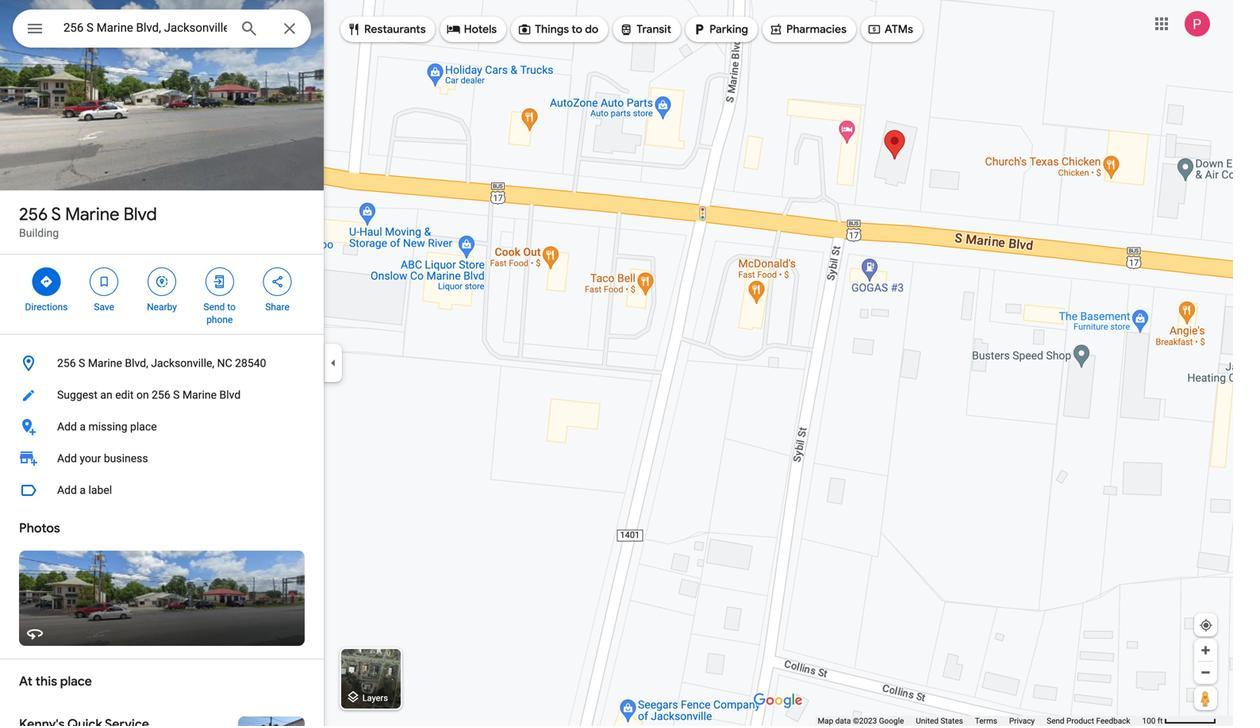 Task type: locate. For each thing, give the bounding box(es) containing it.
2 vertical spatial s
[[173, 388, 180, 402]]

 atms
[[867, 21, 913, 38]]

footer
[[818, 716, 1142, 726]]

place down on
[[130, 420, 157, 433]]

2 vertical spatial marine
[[183, 388, 217, 402]]

28540
[[235, 357, 266, 370]]

to
[[572, 22, 583, 37], [227, 302, 236, 313]]

1 vertical spatial add
[[57, 452, 77, 465]]

1 horizontal spatial send
[[1047, 716, 1065, 726]]

map
[[818, 716, 834, 726]]

0 vertical spatial marine
[[65, 203, 119, 225]]

0 horizontal spatial s
[[51, 203, 61, 225]]

256 right on
[[152, 388, 170, 402]]

share
[[265, 302, 290, 313]]

1 vertical spatial to
[[227, 302, 236, 313]]

add left label
[[57, 484, 77, 497]]

0 vertical spatial add
[[57, 420, 77, 433]]

actions for 256 s marine blvd region
[[0, 255, 324, 334]]

send inside button
[[1047, 716, 1065, 726]]

s
[[51, 203, 61, 225], [79, 357, 85, 370], [173, 388, 180, 402]]

place
[[130, 420, 157, 433], [60, 673, 92, 690]]

256 s marine blvd building
[[19, 203, 157, 240]]

send product feedback button
[[1047, 716, 1131, 726]]

to left do
[[572, 22, 583, 37]]

send inside send to phone
[[204, 302, 225, 313]]

100
[[1142, 716, 1156, 726]]

256 up building
[[19, 203, 48, 225]]

nearby
[[147, 302, 177, 313]]

send for send to phone
[[204, 302, 225, 313]]

label
[[88, 484, 112, 497]]

blvd down 'nc'
[[219, 388, 241, 402]]

add for add your business
[[57, 452, 77, 465]]


[[213, 273, 227, 290]]

send for send product feedback
[[1047, 716, 1065, 726]]

add a label
[[57, 484, 112, 497]]

at
[[19, 673, 32, 690]]

256 s marine blvd main content
[[0, 0, 324, 726]]

place right this
[[60, 673, 92, 690]]

a for missing
[[80, 420, 86, 433]]

google account: payton hansen  
(payton.hansen@adept.ai) image
[[1185, 11, 1210, 37]]

blvd up 
[[123, 203, 157, 225]]

1 vertical spatial 256
[[57, 357, 76, 370]]

a inside add a label button
[[80, 484, 86, 497]]

256 for blvd,
[[57, 357, 76, 370]]

 things to do
[[518, 21, 599, 38]]

marine inside 256 s marine blvd building
[[65, 203, 119, 225]]

2 add from the top
[[57, 452, 77, 465]]

suggest an edit on 256 s marine blvd button
[[0, 379, 324, 411]]


[[347, 21, 361, 38]]

blvd
[[123, 203, 157, 225], [219, 388, 241, 402]]

2 horizontal spatial 256
[[152, 388, 170, 402]]

1 add from the top
[[57, 420, 77, 433]]


[[270, 273, 285, 290]]

save
[[94, 302, 114, 313]]


[[619, 21, 634, 38]]

2 vertical spatial add
[[57, 484, 77, 497]]

missing
[[88, 420, 127, 433]]

united states
[[916, 716, 963, 726]]

footer containing map data ©2023 google
[[818, 716, 1142, 726]]

1 horizontal spatial 256
[[57, 357, 76, 370]]

s down jacksonville,
[[173, 388, 180, 402]]

0 horizontal spatial 256
[[19, 203, 48, 225]]

transit
[[637, 22, 671, 37]]

256
[[19, 203, 48, 225], [57, 357, 76, 370], [152, 388, 170, 402]]

hotels
[[464, 22, 497, 37]]

an
[[100, 388, 113, 402]]

1 vertical spatial blvd
[[219, 388, 241, 402]]

0 vertical spatial blvd
[[123, 203, 157, 225]]

256 inside 256 s marine blvd building
[[19, 203, 48, 225]]

send product feedback
[[1047, 716, 1131, 726]]

send to phone
[[204, 302, 236, 325]]

0 vertical spatial 256
[[19, 203, 48, 225]]

 button
[[13, 10, 57, 51]]

marine down jacksonville,
[[183, 388, 217, 402]]

1 a from the top
[[80, 420, 86, 433]]

marine left blvd,
[[88, 357, 122, 370]]

send up the phone
[[204, 302, 225, 313]]

send
[[204, 302, 225, 313], [1047, 716, 1065, 726]]

to inside  things to do
[[572, 22, 583, 37]]

2 horizontal spatial s
[[173, 388, 180, 402]]

1 horizontal spatial blvd
[[219, 388, 241, 402]]

united states button
[[916, 716, 963, 726]]

1 vertical spatial send
[[1047, 716, 1065, 726]]

privacy
[[1009, 716, 1035, 726]]

add
[[57, 420, 77, 433], [57, 452, 77, 465], [57, 484, 77, 497]]


[[867, 21, 882, 38]]

google maps element
[[0, 0, 1233, 726]]

add for add a label
[[57, 484, 77, 497]]

0 vertical spatial send
[[204, 302, 225, 313]]

do
[[585, 22, 599, 37]]

1 horizontal spatial place
[[130, 420, 157, 433]]

add a missing place
[[57, 420, 157, 433]]

100 ft
[[1142, 716, 1163, 726]]

1 horizontal spatial s
[[79, 357, 85, 370]]

a left label
[[80, 484, 86, 497]]

a inside add a missing place button
[[80, 420, 86, 433]]


[[692, 21, 706, 38]]

 transit
[[619, 21, 671, 38]]

things
[[535, 22, 569, 37]]

0 horizontal spatial blvd
[[123, 203, 157, 225]]

0 vertical spatial a
[[80, 420, 86, 433]]

feedback
[[1096, 716, 1131, 726]]

edit
[[115, 388, 134, 402]]

3 add from the top
[[57, 484, 77, 497]]

 restaurants
[[347, 21, 426, 38]]

google
[[879, 716, 904, 726]]

0 horizontal spatial send
[[204, 302, 225, 313]]

s up the suggest
[[79, 357, 85, 370]]

1 vertical spatial s
[[79, 357, 85, 370]]

None field
[[63, 18, 227, 37]]

256 up the suggest
[[57, 357, 76, 370]]

1 vertical spatial a
[[80, 484, 86, 497]]

terms
[[975, 716, 998, 726]]

0 horizontal spatial to
[[227, 302, 236, 313]]

s up building
[[51, 203, 61, 225]]

send left product
[[1047, 716, 1065, 726]]

2 vertical spatial 256
[[152, 388, 170, 402]]

 hotels
[[447, 21, 497, 38]]

to up the phone
[[227, 302, 236, 313]]

1 vertical spatial place
[[60, 673, 92, 690]]


[[155, 273, 169, 290]]

marine up 
[[65, 203, 119, 225]]

2 a from the top
[[80, 484, 86, 497]]

united
[[916, 716, 939, 726]]

a
[[80, 420, 86, 433], [80, 484, 86, 497]]

at this place
[[19, 673, 92, 690]]

1 vertical spatial marine
[[88, 357, 122, 370]]

0 vertical spatial to
[[572, 22, 583, 37]]

nc
[[217, 357, 232, 370]]

0 vertical spatial place
[[130, 420, 157, 433]]

marine for blvd
[[65, 203, 119, 225]]

marine for blvd,
[[88, 357, 122, 370]]

©2023
[[853, 716, 877, 726]]

256 S Marine Blvd, Jacksonville, NC 28540 field
[[13, 10, 311, 48]]

1 horizontal spatial to
[[572, 22, 583, 37]]

0 vertical spatial s
[[51, 203, 61, 225]]

100 ft button
[[1142, 716, 1217, 726]]

add left your
[[57, 452, 77, 465]]

blvd inside 256 s marine blvd building
[[123, 203, 157, 225]]

zoom in image
[[1200, 644, 1212, 656]]

a left missing
[[80, 420, 86, 433]]

s inside 256 s marine blvd building
[[51, 203, 61, 225]]

marine
[[65, 203, 119, 225], [88, 357, 122, 370], [183, 388, 217, 402]]

add down the suggest
[[57, 420, 77, 433]]



Task type: vqa. For each thing, say whether or not it's contained in the screenshot.
the rightmost 340
no



Task type: describe. For each thing, give the bounding box(es) containing it.
256 s marine blvd, jacksonville, nc 28540
[[57, 357, 266, 370]]

layers
[[362, 693, 388, 703]]

restaurants
[[364, 22, 426, 37]]

states
[[941, 716, 963, 726]]

add a label button
[[0, 475, 324, 506]]

256 s marine blvd, jacksonville, nc 28540 button
[[0, 348, 324, 379]]

place inside button
[[130, 420, 157, 433]]

suggest an edit on 256 s marine blvd
[[57, 388, 241, 402]]

s for blvd,
[[79, 357, 85, 370]]

add your business
[[57, 452, 148, 465]]

collapse side panel image
[[325, 354, 342, 372]]

terms button
[[975, 716, 998, 726]]


[[39, 273, 53, 290]]

 search field
[[13, 10, 311, 51]]

parking
[[710, 22, 748, 37]]

jacksonville,
[[151, 357, 214, 370]]

blvd inside button
[[219, 388, 241, 402]]

show your location image
[[1199, 618, 1214, 633]]

a for label
[[80, 484, 86, 497]]


[[447, 21, 461, 38]]

show street view coverage image
[[1194, 687, 1217, 710]]

your
[[80, 452, 101, 465]]

footer inside "google maps" 'element'
[[818, 716, 1142, 726]]

on
[[136, 388, 149, 402]]

building
[[19, 227, 59, 240]]

add for add a missing place
[[57, 420, 77, 433]]

 pharmacies
[[769, 21, 847, 38]]

map data ©2023 google
[[818, 716, 904, 726]]

s for blvd
[[51, 203, 61, 225]]

privacy button
[[1009, 716, 1035, 726]]

this
[[35, 673, 57, 690]]

256 for blvd
[[19, 203, 48, 225]]


[[25, 17, 44, 40]]

product
[[1067, 716, 1094, 726]]

atms
[[885, 22, 913, 37]]


[[97, 273, 111, 290]]

zoom out image
[[1200, 667, 1212, 679]]

data
[[835, 716, 851, 726]]

business
[[104, 452, 148, 465]]

add a missing place button
[[0, 411, 324, 443]]

 parking
[[692, 21, 748, 38]]

to inside send to phone
[[227, 302, 236, 313]]

pharmacies
[[786, 22, 847, 37]]


[[769, 21, 783, 38]]

add your business link
[[0, 443, 324, 475]]

blvd,
[[125, 357, 148, 370]]

none field inside 256 s marine blvd, jacksonville, nc 28540 field
[[63, 18, 227, 37]]

suggest
[[57, 388, 98, 402]]


[[518, 21, 532, 38]]

photos
[[19, 520, 60, 537]]

0 horizontal spatial place
[[60, 673, 92, 690]]

phone
[[207, 314, 233, 325]]

ft
[[1158, 716, 1163, 726]]

directions
[[25, 302, 68, 313]]



